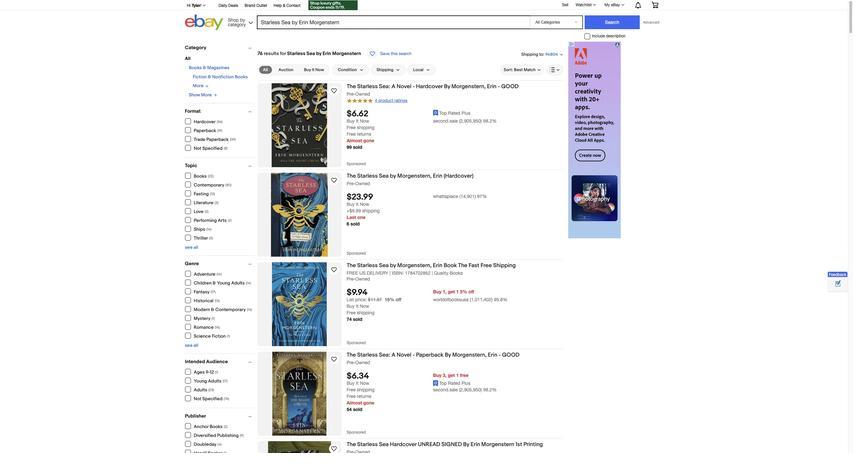 Task type: describe. For each thing, give the bounding box(es) containing it.
brand outlet link
[[245, 2, 267, 10]]

it down 4 product ratings "link"
[[356, 118, 359, 124]]

fantasy (17)
[[194, 289, 216, 295]]

modern & contemporary (14)
[[194, 307, 252, 313]]

(hardcover)
[[444, 173, 474, 179]]

(14) inside ships (14)
[[206, 227, 212, 231]]

0 horizontal spatial morgenstern
[[332, 51, 361, 57]]

now inside the 'whattaplace (14,901) 97% buy it now +$9.99 shipping last one 6 sold'
[[360, 202, 369, 207]]

the starless sea: a novel - hardcover by morgenstern, erin - good image
[[272, 83, 327, 167]]

buy left 3,
[[433, 373, 442, 378]]

ships
[[194, 227, 205, 232]]

returns inside second.sale (2,905,950) 98.2% free returns almost gone 54 sold
[[357, 394, 371, 399]]

erin inside the starless sea: a novel - paperback by morgenstern, erin - good pre-owned
[[488, 352, 497, 359]]

worldofbooksusa
[[433, 297, 469, 303]]

pre- inside the starless sea: a novel - hardcover by morgenstern, erin - good pre-owned
[[347, 92, 355, 97]]

none submit inside shop by category banner
[[585, 15, 640, 29]]

historical (13)
[[194, 298, 220, 304]]

watch the starless sea: a novel - hardcover by morgenstern, erin - good image
[[330, 87, 338, 95]]

morgenstern, inside the starless sea: a novel - paperback by morgenstern, erin - good pre-owned
[[452, 352, 487, 359]]

76 results for starless sea by erin morgenstern
[[257, 51, 361, 57]]

3,
[[443, 373, 447, 378]]

list
[[347, 297, 354, 303]]

brand outlet
[[245, 3, 267, 8]]

include
[[592, 34, 605, 38]]

& for modern
[[211, 307, 214, 313]]

tyler
[[192, 3, 201, 8]]

literature (3)
[[194, 200, 219, 206]]

shipping inside second.sale (2,905,950) 98.2% free shipping free returns almost gone 99 sold
[[357, 125, 375, 130]]

nonfiction
[[212, 74, 234, 80]]

the starless sea: a novel - paperback by morgenstern, erin - good link
[[347, 352, 563, 360]]

sort: best match
[[504, 67, 536, 73]]

shipping for shipping to : 94804
[[521, 52, 538, 57]]

a for hardcover
[[392, 83, 395, 90]]

98.2% for returns
[[483, 118, 497, 124]]

the starless sea hardcover unread signed by erin morgenstern 1st printing image
[[268, 442, 331, 453]]

gone inside second.sale (2,905,950) 98.2% free returns almost gone 54 sold
[[363, 400, 374, 406]]

arts
[[218, 218, 227, 223]]

free up 99
[[347, 131, 356, 137]]

genre
[[185, 261, 199, 267]]

watch the starless sea hardcover unread signed by erin morgenstern 1st printing image
[[330, 445, 338, 453]]

sea for the starless sea by morgenstern, erin (hardcover) pre-owned
[[379, 173, 389, 179]]

1 vertical spatial fiction
[[212, 334, 226, 339]]

erin inside the starless sea by morgenstern, erin (hardcover) pre-owned
[[433, 173, 442, 179]]

$6.62
[[347, 109, 368, 119]]

daily
[[219, 3, 227, 8]]

price:
[[355, 297, 367, 303]]

see all for topic
[[185, 245, 198, 250]]

2 vertical spatial by
[[463, 442, 469, 448]]

free down $6.34
[[347, 388, 356, 393]]

not for intended audience
[[194, 396, 201, 402]]

& for children
[[213, 280, 216, 286]]

(2) for performing arts
[[228, 218, 232, 223]]

it inside the buy 3, get 1 free buy it now
[[356, 381, 359, 386]]

74
[[347, 317, 352, 322]]

save this search button
[[365, 48, 414, 59]]

1 | from the left
[[390, 271, 391, 276]]

buy 3, get 1 free buy it now
[[347, 373, 469, 386]]

doubleday (4)
[[194, 442, 222, 447]]

deals
[[228, 3, 238, 8]]

doubleday
[[194, 442, 216, 447]]

not specified (8)
[[194, 146, 228, 151]]

1 vertical spatial more
[[201, 92, 212, 98]]

(3) for literature
[[215, 201, 219, 205]]

(23)
[[208, 388, 214, 392]]

owned inside the starless sea by morgenstern, erin book the fast free shipping free us delivery | isbn: 1784702862 | quality books pre-owned
[[355, 277, 370, 282]]

show more
[[189, 92, 212, 98]]

sea for the starless sea hardcover unread signed by erin morgenstern 1st printing
[[379, 442, 389, 448]]

books up diversified publishing (9)
[[210, 424, 223, 430]]

buy it now link
[[300, 66, 328, 74]]

shipping inside worldofbooksusa (1,011,402) 95.8% buy it now free shipping 74 sold
[[357, 311, 375, 316]]

watch the starless sea: a novel - paperback by morgenstern, erin - good image
[[330, 356, 338, 364]]

listing options selector. list view selected. image
[[549, 67, 560, 73]]

a for paperback
[[392, 352, 395, 359]]

novel for hardcover
[[397, 83, 411, 90]]

0 vertical spatial all
[[185, 56, 190, 61]]

starless for the starless sea by morgenstern, erin (hardcover) pre-owned
[[357, 173, 378, 179]]

not specified (76)
[[194, 396, 229, 402]]

the starless sea hardcover unread signed by erin morgenstern 1st printing link
[[347, 442, 563, 450]]

top rated plus for 2nd top rated plus icon from the bottom of the main content containing $6.62
[[439, 110, 470, 116]]

diversified
[[194, 433, 216, 439]]

1 vertical spatial off
[[396, 297, 401, 303]]

shop
[[228, 17, 239, 22]]

0 vertical spatial young
[[217, 280, 230, 286]]

delivery
[[367, 271, 388, 276]]

98.2% for gone
[[483, 388, 497, 393]]

:
[[543, 52, 544, 57]]

sold inside second.sale (2,905,950) 98.2% free returns almost gone 54 sold
[[353, 407, 362, 413]]

signed
[[442, 442, 462, 448]]

the starless sea hardcover unread signed by erin morgenstern 1st printing heading
[[347, 442, 543, 448]]

free inside worldofbooksusa (1,011,402) 95.8% buy it now free shipping 74 sold
[[347, 311, 356, 316]]

format button
[[185, 108, 254, 115]]

romance
[[194, 325, 214, 330]]

science fiction (1)
[[194, 334, 230, 339]]

free inside the starless sea by morgenstern, erin book the fast free shipping free us delivery | isbn: 1784702862 | quality books pre-owned
[[481, 263, 492, 269]]

get for 1,
[[448, 289, 455, 295]]

owned inside the starless sea: a novel - paperback by morgenstern, erin - good pre-owned
[[355, 360, 370, 366]]

now down 76 results for starless sea by erin morgenstern
[[315, 67, 324, 73]]

the starless sea by morgenstern, erin book the fast free shipping image
[[272, 263, 327, 347]]

second.sale for gone
[[433, 388, 458, 393]]

fiction & nonfiction books link
[[193, 74, 248, 80]]

magazines
[[207, 65, 229, 71]]

books & magazines
[[189, 65, 229, 71]]

fasting (13)
[[194, 191, 215, 197]]

the starless sea by morgenstern, erin (hardcover) image
[[271, 173, 328, 257]]

the for the starless sea by morgenstern, erin (hardcover) pre-owned
[[347, 173, 356, 179]]

9-
[[206, 370, 210, 375]]

watch the starless sea by morgenstern, erin book the fast free shipping image
[[330, 266, 338, 274]]

starless for the starless sea by morgenstern, erin book the fast free shipping free us delivery | isbn: 1784702862 | quality books pre-owned
[[357, 263, 378, 269]]

sold inside second.sale (2,905,950) 98.2% free shipping free returns almost gone 99 sold
[[353, 144, 362, 150]]

pre- inside the starless sea by morgenstern, erin book the fast free shipping free us delivery | isbn: 1784702862 | quality books pre-owned
[[347, 277, 355, 282]]

12
[[210, 370, 214, 375]]

(2,905,950) for returns
[[459, 118, 482, 124]]

(13) for fasting
[[210, 192, 215, 196]]

publishing
[[217, 433, 239, 439]]

top for 2nd top rated plus icon from the bottom of the main content containing $6.62
[[439, 110, 447, 116]]

0 vertical spatial more
[[193, 83, 204, 89]]

book
[[444, 263, 457, 269]]

pre- inside the starless sea: a novel - paperback by morgenstern, erin - good pre-owned
[[347, 360, 355, 366]]

rated for 1st top rated plus icon from the bottom
[[448, 381, 460, 386]]

fast
[[469, 263, 479, 269]]

adventure (14)
[[194, 272, 222, 277]]

the for the starless sea by morgenstern, erin book the fast free shipping free us delivery | isbn: 1784702862 | quality books pre-owned
[[347, 263, 356, 269]]

6
[[347, 221, 349, 227]]

all for topic
[[194, 245, 198, 250]]

(19)
[[217, 128, 222, 133]]

shipping inside the 'whattaplace (14,901) 97% buy it now +$9.99 shipping last one 6 sold'
[[362, 208, 380, 214]]

hardcover inside "the starless sea hardcover unread signed by erin morgenstern 1st printing" link
[[390, 442, 417, 448]]

books (22)
[[194, 173, 214, 179]]

auction
[[278, 67, 293, 73]]

anchor
[[194, 424, 209, 430]]

& for books
[[203, 65, 206, 71]]

outlet
[[256, 3, 267, 8]]

it down 76 results for starless sea by erin morgenstern
[[312, 67, 314, 73]]

sea: for hardcover
[[379, 83, 390, 90]]

top for 1st top rated plus icon from the bottom
[[439, 381, 447, 386]]

(14) inside adventure (14)
[[217, 272, 222, 276]]

one
[[357, 215, 366, 220]]

now down 4 product ratings "link"
[[360, 118, 369, 124]]

publisher button
[[185, 413, 254, 420]]

shipping inside the starless sea by morgenstern, erin book the fast free shipping free us delivery | isbn: 1784702862 | quality books pre-owned
[[493, 263, 516, 269]]

1 for free
[[456, 373, 459, 378]]

almost inside second.sale (2,905,950) 98.2% free returns almost gone 54 sold
[[347, 400, 362, 406]]

erin inside the starless sea: a novel - hardcover by morgenstern, erin - good pre-owned
[[487, 83, 497, 90]]

by for paperback
[[445, 352, 451, 359]]

the starless sea: a novel - paperback by morgenstern, erin - good image
[[272, 352, 327, 436]]

your shopping cart image
[[651, 2, 659, 8]]

buy up 'free shipping'
[[347, 381, 355, 386]]

to
[[539, 52, 543, 57]]

it inside the 'whattaplace (14,901) 97% buy it now +$9.99 shipping last one 6 sold'
[[356, 202, 359, 207]]

books right nonfiction
[[235, 74, 248, 80]]

fantasy
[[194, 289, 210, 295]]

it inside worldofbooksusa (1,011,402) 95.8% buy it now free shipping 74 sold
[[356, 304, 359, 309]]

& for help
[[283, 3, 285, 8]]

by inside the starless sea by morgenstern, erin book the fast free shipping free us delivery | isbn: 1784702862 | quality books pre-owned
[[390, 263, 396, 269]]

help & contact link
[[274, 2, 300, 10]]

shipping to : 94804
[[521, 52, 558, 57]]

last
[[347, 215, 356, 220]]

(17) inside fantasy (17)
[[211, 290, 216, 294]]

free
[[460, 373, 469, 378]]

the left fast
[[458, 263, 468, 269]]

match
[[524, 67, 536, 73]]

free shipping
[[347, 388, 375, 393]]

children
[[194, 280, 212, 286]]

starless for the starless sea: a novel - hardcover by morgenstern, erin - good pre-owned
[[357, 83, 378, 90]]

performing
[[194, 218, 217, 223]]

sold inside the 'whattaplace (14,901) 97% buy it now +$9.99 shipping last one 6 sold'
[[351, 221, 360, 227]]

sort: best match button
[[501, 65, 544, 75]]

the for the starless sea hardcover unread signed by erin morgenstern 1st printing
[[347, 442, 356, 448]]

1 vertical spatial adults
[[208, 379, 222, 384]]

1 for 5%
[[456, 289, 459, 295]]

1 vertical spatial hardcover
[[194, 119, 216, 125]]

all inside main content
[[263, 67, 268, 73]]

see all for genre
[[185, 343, 198, 348]]

1 vertical spatial contemporary
[[215, 307, 246, 313]]

see all button for genre
[[185, 343, 198, 348]]

historical
[[194, 298, 214, 304]]

unread
[[418, 442, 440, 448]]

0 vertical spatial off
[[468, 289, 474, 295]]

second.sale (2,905,950) 98.2% free returns almost gone 54 sold
[[347, 388, 497, 413]]

Search for anything text field
[[258, 16, 529, 29]]

(76)
[[224, 397, 229, 401]]

(36)
[[217, 120, 223, 124]]

the starless sea by morgenstern, erin book the fast free shipping heading
[[347, 263, 516, 269]]

adults (23)
[[194, 387, 214, 393]]

sea: for paperback
[[379, 352, 390, 359]]

0 vertical spatial buy it now
[[304, 67, 324, 73]]

(1) inside mystery (1)
[[212, 316, 215, 321]]

!
[[201, 3, 202, 8]]

see for topic
[[185, 245, 193, 250]]

starless for the starless sea: a novel - paperback by morgenstern, erin - good pre-owned
[[357, 352, 378, 359]]

mystery
[[194, 316, 211, 321]]

1 vertical spatial paperback
[[206, 137, 229, 142]]



Task type: locate. For each thing, give the bounding box(es) containing it.
paperback up 3,
[[416, 352, 444, 359]]

shop by category button
[[225, 15, 254, 29]]

0 vertical spatial novel
[[397, 83, 411, 90]]

0 vertical spatial paperback
[[194, 128, 216, 133]]

0 vertical spatial (1)
[[212, 316, 215, 321]]

plus for 1st top rated plus icon from the bottom
[[462, 381, 470, 386]]

2 second.sale from the top
[[433, 388, 458, 393]]

the starless sea by morgenstern, erin book the fast free shipping free us delivery | isbn: 1784702862 | quality books pre-owned
[[347, 263, 516, 282]]

by for hardcover
[[444, 83, 450, 90]]

1 owned from the top
[[355, 92, 370, 97]]

shipping inside dropdown button
[[377, 67, 394, 73]]

starless inside the starless sea: a novel - paperback by morgenstern, erin - good pre-owned
[[357, 352, 378, 359]]

get right 1,
[[448, 289, 455, 295]]

love (3)
[[194, 209, 209, 214]]

(3) inside literature (3)
[[215, 201, 219, 205]]

(13) up modern & contemporary (14)
[[215, 299, 220, 303]]

(14) inside modern & contemporary (14)
[[247, 308, 252, 312]]

contemporary
[[194, 182, 224, 188], [215, 307, 246, 313]]

2 top rated plus image from the top
[[433, 380, 438, 386]]

help
[[274, 3, 282, 8]]

gone down 'free shipping'
[[363, 400, 374, 406]]

1 returns from the top
[[357, 131, 371, 137]]

2 all from the top
[[194, 343, 198, 348]]

buy inside worldofbooksusa (1,011,402) 95.8% buy it now free shipping 74 sold
[[347, 304, 355, 309]]

see all button for topic
[[185, 245, 198, 250]]

shipping up one
[[362, 208, 380, 214]]

hardcover (36)
[[194, 119, 223, 125]]

daily deals link
[[219, 2, 238, 10]]

0 vertical spatial almost
[[347, 138, 362, 143]]

2 specified from the top
[[202, 396, 223, 402]]

0 vertical spatial (2)
[[228, 218, 232, 223]]

|
[[390, 271, 391, 276], [432, 271, 433, 276]]

morgenstern, inside the starless sea: a novel - hardcover by morgenstern, erin - good pre-owned
[[451, 83, 486, 90]]

buy up +$9.99
[[347, 202, 355, 207]]

(17) up historical (13)
[[211, 290, 216, 294]]

children & young adults (14)
[[194, 280, 251, 286]]

novel up the buy 3, get 1 free buy it now
[[397, 352, 411, 359]]

watchlist
[[576, 3, 592, 7]]

1 vertical spatial gone
[[363, 400, 374, 406]]

(3) for thriller
[[209, 236, 213, 240]]

1 top from the top
[[439, 110, 447, 116]]

& inside account navigation
[[283, 3, 285, 8]]

+$9.99
[[347, 208, 361, 214]]

main content containing $6.62
[[257, 42, 563, 453]]

rated for 2nd top rated plus icon from the bottom of the main content containing $6.62
[[448, 110, 460, 116]]

0 vertical spatial gone
[[363, 138, 374, 143]]

0 vertical spatial get
[[448, 289, 455, 295]]

(13) inside historical (13)
[[215, 299, 220, 303]]

0 vertical spatial plus
[[462, 110, 470, 116]]

1 1 from the top
[[456, 289, 459, 295]]

not down trade
[[194, 146, 201, 151]]

4 pre- from the top
[[347, 360, 355, 366]]

& down books & magazines
[[208, 74, 211, 80]]

(13) inside fasting (13)
[[210, 192, 215, 196]]

2 horizontal spatial shipping
[[521, 52, 538, 57]]

see
[[185, 245, 193, 250], [185, 343, 193, 348]]

3 owned from the top
[[355, 277, 370, 282]]

second.sale
[[433, 118, 458, 124], [433, 388, 458, 393]]

1 vertical spatial all
[[194, 343, 198, 348]]

2 owned from the top
[[355, 181, 370, 186]]

2 see all from the top
[[185, 343, 198, 348]]

(3) right literature
[[215, 201, 219, 205]]

0 vertical spatial fiction
[[193, 74, 207, 80]]

the starless sea hardcover unread signed by erin morgenstern 1st printing
[[347, 442, 543, 448]]

pre-
[[347, 92, 355, 97], [347, 181, 355, 186], [347, 277, 355, 282], [347, 360, 355, 366]]

good inside the starless sea: a novel - paperback by morgenstern, erin - good pre-owned
[[502, 352, 520, 359]]

the starless sea by morgenstern, erin (hardcover) pre-owned
[[347, 173, 474, 186]]

1 vertical spatial get
[[448, 373, 455, 378]]

publisher
[[185, 413, 206, 420]]

sea inside the starless sea by morgenstern, erin book the fast free shipping free us delivery | isbn: 1784702862 | quality books pre-owned
[[379, 263, 389, 269]]

contact
[[286, 3, 300, 8]]

sold inside worldofbooksusa (1,011,402) 95.8% buy it now free shipping 74 sold
[[353, 317, 362, 322]]

(39)
[[230, 137, 236, 142]]

starless inside the starless sea by morgenstern, erin book the fast free shipping free us delivery | isbn: 1784702862 | quality books pre-owned
[[357, 263, 378, 269]]

0 vertical spatial (2,905,950)
[[459, 118, 482, 124]]

(2)
[[228, 218, 232, 223], [224, 425, 228, 429]]

now down price:
[[360, 304, 369, 309]]

the right watch the starless sea: a novel - paperback by morgenstern, erin - good icon
[[347, 352, 356, 359]]

the right 'watch the starless sea hardcover unread signed by erin morgenstern 1st printing' image
[[347, 442, 356, 448]]

& right help
[[283, 3, 285, 8]]

pre- right watch the starless sea: a novel - hardcover by morgenstern, erin - good image
[[347, 92, 355, 97]]

morgenstern, inside the starless sea by morgenstern, erin book the fast free shipping free us delivery | isbn: 1784702862 | quality books pre-owned
[[397, 263, 432, 269]]

1 vertical spatial top
[[439, 381, 447, 386]]

thriller (3)
[[194, 235, 213, 241]]

0 vertical spatial sea:
[[379, 83, 390, 90]]

2 almost from the top
[[347, 400, 362, 406]]

1 see all from the top
[[185, 245, 198, 250]]

top rated plus for 1st top rated plus icon from the bottom
[[439, 381, 470, 386]]

get inside the buy 3, get 1 free buy it now
[[448, 373, 455, 378]]

1 horizontal spatial off
[[468, 289, 474, 295]]

the starless sea by morgenstern, erin (hardcover) heading
[[347, 173, 474, 179]]

(2,905,950) for gone
[[459, 388, 482, 393]]

free down 'free shipping'
[[347, 394, 356, 399]]

sell link
[[559, 3, 571, 7]]

(3) inside 'thriller (3)'
[[209, 236, 213, 240]]

diversified publishing (9)
[[194, 433, 244, 439]]

paperback down hardcover (36)
[[194, 128, 216, 133]]

condition button
[[332, 65, 369, 75]]

free right fast
[[481, 263, 492, 269]]

1 vertical spatial shipping
[[377, 67, 394, 73]]

0 horizontal spatial buy it now
[[304, 67, 324, 73]]

0 vertical spatial top
[[439, 110, 447, 116]]

2 see from the top
[[185, 343, 193, 348]]

books left (22)
[[194, 173, 207, 179]]

None submit
[[585, 15, 640, 29]]

my ebay link
[[601, 1, 627, 9]]

(1) inside ages 9-12 (1)
[[215, 370, 218, 375]]

0 vertical spatial adults
[[231, 280, 245, 286]]

0 vertical spatial see
[[185, 245, 193, 250]]

the for the starless sea: a novel - paperback by morgenstern, erin - good pre-owned
[[347, 352, 356, 359]]

0 vertical spatial (17)
[[211, 290, 216, 294]]

books down the starless sea by morgenstern, erin book the fast free shipping link
[[450, 271, 463, 276]]

1 vertical spatial (2)
[[224, 425, 228, 429]]

2 vertical spatial (3)
[[209, 236, 213, 240]]

0 horizontal spatial (1)
[[212, 316, 215, 321]]

advertisement region
[[568, 42, 621, 239]]

1 see from the top
[[185, 245, 193, 250]]

2 get from the top
[[448, 373, 455, 378]]

(17) up (76)
[[223, 379, 228, 383]]

contemporary (80)
[[194, 182, 232, 188]]

shipping for shipping
[[377, 67, 394, 73]]

off right 5%
[[468, 289, 474, 295]]

pre- inside the starless sea by morgenstern, erin (hardcover) pre-owned
[[347, 181, 355, 186]]

1 horizontal spatial all
[[263, 67, 268, 73]]

1 horizontal spatial fiction
[[212, 334, 226, 339]]

auction link
[[275, 66, 297, 74]]

thriller
[[194, 235, 208, 241]]

1 vertical spatial second.sale
[[433, 388, 458, 393]]

specified for format
[[202, 146, 223, 151]]

0 horizontal spatial fiction
[[193, 74, 207, 80]]

top down 3,
[[439, 381, 447, 386]]

it
[[312, 67, 314, 73], [356, 118, 359, 124], [356, 202, 359, 207], [356, 304, 359, 309], [356, 381, 359, 386]]

1 almost from the top
[[347, 138, 362, 143]]

specified down the (23)
[[202, 396, 223, 402]]

the starless sea: a novel - hardcover by morgenstern, erin - good heading
[[347, 83, 519, 90]]

get for 3,
[[448, 373, 455, 378]]

0 vertical spatial good
[[501, 83, 519, 90]]

(3) inside 'love (3)'
[[205, 210, 209, 214]]

2 vertical spatial adults
[[194, 387, 207, 393]]

2 not from the top
[[194, 396, 201, 402]]

free inside second.sale (2,905,950) 98.2% free returns almost gone 54 sold
[[347, 394, 356, 399]]

adults left the (23)
[[194, 387, 207, 393]]

0 vertical spatial second.sale
[[433, 118, 458, 124]]

0 vertical spatial not
[[194, 146, 201, 151]]

1 inside buy 1, get 1 5% off list price: $11.87 16% off
[[456, 289, 459, 295]]

1 vertical spatial (17)
[[223, 379, 228, 383]]

it up 'free shipping'
[[356, 381, 359, 386]]

4 product ratings link
[[347, 98, 407, 103]]

1 second.sale from the top
[[433, 118, 458, 124]]

see all button down thriller
[[185, 245, 198, 250]]

books inside the starless sea by morgenstern, erin book the fast free shipping free us delivery | isbn: 1784702862 | quality books pre-owned
[[450, 271, 463, 276]]

morgenstern left 1st
[[481, 442, 514, 448]]

buy it now up 99
[[347, 118, 369, 124]]

returns down 'free shipping'
[[357, 394, 371, 399]]

1 (2,905,950) from the top
[[459, 118, 482, 124]]

now inside the buy 3, get 1 free buy it now
[[360, 381, 369, 386]]

0 vertical spatial 1
[[456, 289, 459, 295]]

hardcover inside the starless sea: a novel - hardcover by morgenstern, erin - good pre-owned
[[416, 83, 443, 90]]

almost up 99
[[347, 138, 362, 143]]

1 horizontal spatial morgenstern
[[481, 442, 514, 448]]

1 rated from the top
[[448, 110, 460, 116]]

1 98.2% from the top
[[483, 118, 497, 124]]

1 not from the top
[[194, 146, 201, 151]]

0 horizontal spatial |
[[390, 271, 391, 276]]

whattaplace
[[433, 194, 458, 199]]

second.sale inside second.sale (2,905,950) 98.2% free returns almost gone 54 sold
[[433, 388, 458, 393]]

shipping inside the shipping to : 94804
[[521, 52, 538, 57]]

fiction up more button
[[193, 74, 207, 80]]

(17) inside young adults (17)
[[223, 379, 228, 383]]

get right 3,
[[448, 373, 455, 378]]

see for genre
[[185, 343, 193, 348]]

starless inside the starless sea by morgenstern, erin (hardcover) pre-owned
[[357, 173, 378, 179]]

2 top rated plus from the top
[[439, 381, 470, 386]]

1 specified from the top
[[202, 146, 223, 151]]

buy up 99
[[347, 118, 355, 124]]

sold right 74
[[353, 317, 362, 322]]

top rated plus image
[[433, 110, 438, 116], [433, 380, 438, 386]]

0 vertical spatial contemporary
[[194, 182, 224, 188]]

buy left 1,
[[433, 289, 442, 295]]

young down adventure (14)
[[217, 280, 230, 286]]

almost up "54"
[[347, 400, 362, 406]]

3 pre- from the top
[[347, 277, 355, 282]]

novel inside the starless sea: a novel - paperback by morgenstern, erin - good pre-owned
[[397, 352, 411, 359]]

(2) inside performing arts (2)
[[228, 218, 232, 223]]

hardcover left unread
[[390, 442, 417, 448]]

1,
[[443, 289, 447, 295]]

the starless sea: a novel - hardcover by morgenstern, erin - good pre-owned
[[347, 83, 519, 97]]

95.8%
[[494, 297, 507, 303]]

0 vertical spatial shipping
[[521, 52, 538, 57]]

shipping button
[[371, 65, 406, 75]]

starless for the starless sea hardcover unread signed by erin morgenstern 1st printing
[[357, 442, 378, 448]]

see all down science
[[185, 343, 198, 348]]

owned down us
[[355, 277, 370, 282]]

intended audience
[[185, 359, 228, 365]]

1 all from the top
[[194, 245, 198, 250]]

2 vertical spatial shipping
[[493, 263, 516, 269]]

get
[[448, 289, 455, 295], [448, 373, 455, 378]]

gone inside second.sale (2,905,950) 98.2% free shipping free returns almost gone 99 sold
[[363, 138, 374, 143]]

1 see all button from the top
[[185, 245, 198, 250]]

it down price:
[[356, 304, 359, 309]]

1 vertical spatial morgenstern
[[481, 442, 514, 448]]

hi
[[187, 3, 191, 8]]

2 top from the top
[[439, 381, 447, 386]]

ratings
[[394, 98, 407, 103]]

plus down free
[[462, 381, 470, 386]]

feedback
[[829, 273, 846, 277]]

1 get from the top
[[448, 289, 455, 295]]

audience
[[206, 359, 228, 365]]

contemporary up '(16)'
[[215, 307, 246, 313]]

shipping left to
[[521, 52, 538, 57]]

1 horizontal spatial buy it now
[[347, 118, 369, 124]]

good inside the starless sea: a novel - hardcover by morgenstern, erin - good pre-owned
[[501, 83, 519, 90]]

1 vertical spatial all
[[263, 67, 268, 73]]

a up 4 product ratings
[[392, 83, 395, 90]]

0 vertical spatial a
[[392, 83, 395, 90]]

0 horizontal spatial adults
[[194, 387, 207, 393]]

trade paperback (39)
[[194, 137, 236, 142]]

plus down the starless sea: a novel - hardcover by morgenstern, erin - good link
[[462, 110, 470, 116]]

1 horizontal spatial shipping
[[493, 263, 516, 269]]

| left isbn:
[[390, 271, 391, 276]]

2 98.2% from the top
[[483, 388, 497, 393]]

ages
[[194, 370, 205, 375]]

sea for the starless sea by morgenstern, erin book the fast free shipping free us delivery | isbn: 1784702862 | quality books pre-owned
[[379, 263, 389, 269]]

(1) right science
[[227, 334, 230, 338]]

1 vertical spatial returns
[[357, 394, 371, 399]]

owned up $6.34
[[355, 360, 370, 366]]

0 vertical spatial hardcover
[[416, 83, 443, 90]]

2 novel from the top
[[397, 352, 411, 359]]

novel inside the starless sea: a novel - hardcover by morgenstern, erin - good pre-owned
[[397, 83, 411, 90]]

buy 1, get 1 5% off list price: $11.87 16% off
[[347, 289, 474, 303]]

a inside the starless sea: a novel - paperback by morgenstern, erin - good pre-owned
[[392, 352, 395, 359]]

plus for 2nd top rated plus icon from the bottom of the main content containing $6.62
[[462, 110, 470, 116]]

free up 74
[[347, 311, 356, 316]]

16%
[[385, 297, 394, 303]]

save this search
[[380, 51, 412, 56]]

account navigation
[[183, 0, 663, 11]]

adults down genre dropdown button
[[231, 280, 245, 286]]

the for the starless sea: a novel - hardcover by morgenstern, erin - good pre-owned
[[347, 83, 356, 90]]

buy inside the 'whattaplace (14,901) 97% buy it now +$9.99 shipping last one 6 sold'
[[347, 202, 355, 207]]

owned inside the starless sea by morgenstern, erin (hardcover) pre-owned
[[355, 181, 370, 186]]

shipping down '$6.62'
[[357, 125, 375, 130]]

4 owned from the top
[[355, 360, 370, 366]]

category
[[185, 45, 206, 51]]

by inside the starless sea: a novel - hardcover by morgenstern, erin - good pre-owned
[[444, 83, 450, 90]]

1 sea: from the top
[[379, 83, 390, 90]]

pre- up $6.34
[[347, 360, 355, 366]]

sea: inside the starless sea: a novel - hardcover by morgenstern, erin - good pre-owned
[[379, 83, 390, 90]]

paperback inside the starless sea: a novel - paperback by morgenstern, erin - good pre-owned
[[416, 352, 444, 359]]

sold right 6
[[351, 221, 360, 227]]

intended audience button
[[185, 359, 254, 365]]

1 vertical spatial see all
[[185, 343, 198, 348]]

(3) for love
[[205, 210, 209, 214]]

2 a from the top
[[392, 352, 395, 359]]

0 vertical spatial top rated plus
[[439, 110, 470, 116]]

a inside the starless sea: a novel - hardcover by morgenstern, erin - good pre-owned
[[392, 83, 395, 90]]

0 horizontal spatial all
[[185, 56, 190, 61]]

buy it now down 76 results for starless sea by erin morgenstern
[[304, 67, 324, 73]]

1784702862
[[405, 271, 431, 276]]

novel
[[397, 83, 411, 90], [397, 352, 411, 359]]

2 vertical spatial hardcover
[[390, 442, 417, 448]]

not for format
[[194, 146, 201, 151]]

the starless sea by morgenstern, erin (hardcover) link
[[347, 173, 563, 181]]

2 rated from the top
[[448, 381, 460, 386]]

(8)
[[224, 146, 228, 150]]

1 horizontal spatial (2)
[[228, 218, 232, 223]]

1 top rated plus image from the top
[[433, 110, 438, 116]]

get inside buy 1, get 1 5% off list price: $11.87 16% off
[[448, 289, 455, 295]]

top rated plus down free
[[439, 381, 470, 386]]

(13) down contemporary (80) at the top left of the page
[[210, 192, 215, 196]]

almost
[[347, 138, 362, 143], [347, 400, 362, 406]]

(13) for historical
[[215, 299, 220, 303]]

it up +$9.99
[[356, 202, 359, 207]]

the inside the starless sea: a novel - hardcover by morgenstern, erin - good pre-owned
[[347, 83, 356, 90]]

shipping down $6.34
[[357, 388, 375, 393]]

& for fiction
[[208, 74, 211, 80]]

(2,905,950) inside second.sale (2,905,950) 98.2% free returns almost gone 54 sold
[[459, 388, 482, 393]]

sold right 99
[[353, 144, 362, 150]]

sort:
[[504, 67, 513, 73]]

2 horizontal spatial adults
[[231, 280, 245, 286]]

second.sale for returns
[[433, 118, 458, 124]]

1 vertical spatial not
[[194, 396, 201, 402]]

all for genre
[[194, 343, 198, 348]]

now up +$9.99
[[360, 202, 369, 207]]

1 vertical spatial top rated plus
[[439, 381, 470, 386]]

fasting
[[194, 191, 209, 197]]

98.2% inside second.sale (2,905,950) 98.2% free shipping free returns almost gone 99 sold
[[483, 118, 497, 124]]

$6.34
[[347, 372, 369, 382]]

2 sea: from the top
[[379, 352, 390, 359]]

free
[[347, 125, 356, 130], [347, 131, 356, 137], [481, 263, 492, 269], [347, 311, 356, 316], [347, 388, 356, 393], [347, 394, 356, 399]]

0 horizontal spatial shipping
[[377, 67, 394, 73]]

buy it now
[[304, 67, 324, 73], [347, 118, 369, 124]]

1 horizontal spatial adults
[[208, 379, 222, 384]]

2 (2,905,950) from the top
[[459, 388, 482, 393]]

books & magazines link
[[189, 65, 229, 71]]

adults down 12
[[208, 379, 222, 384]]

buy inside buy 1, get 1 5% off list price: $11.87 16% off
[[433, 289, 442, 295]]

(3)
[[215, 201, 219, 205], [205, 210, 209, 214], [209, 236, 213, 240]]

1 vertical spatial buy it now
[[347, 118, 369, 124]]

0 vertical spatial top rated plus image
[[433, 110, 438, 116]]

2 pre- from the top
[[347, 181, 355, 186]]

1 vertical spatial 1
[[456, 373, 459, 378]]

2 plus from the top
[[462, 381, 470, 386]]

the starless sea: a novel - paperback by morgenstern, erin - good heading
[[347, 352, 520, 359]]

second.sale inside second.sale (2,905,950) 98.2% free shipping free returns almost gone 99 sold
[[433, 118, 458, 124]]

advanced link
[[640, 16, 663, 29]]

1 left free
[[456, 373, 459, 378]]

0 horizontal spatial young
[[194, 379, 207, 384]]

include description
[[592, 34, 626, 38]]

(80)
[[225, 183, 232, 187]]

sell
[[562, 3, 568, 7]]

All selected text field
[[263, 67, 268, 73]]

2 | from the left
[[432, 271, 433, 276]]

(14)
[[206, 227, 212, 231], [217, 272, 222, 276], [246, 281, 251, 285], [247, 308, 252, 312]]

top down the starless sea: a novel - hardcover by morgenstern, erin - good pre-owned
[[439, 110, 447, 116]]

erin
[[323, 51, 331, 57], [487, 83, 497, 90], [433, 173, 442, 179], [433, 263, 442, 269], [488, 352, 497, 359], [471, 442, 480, 448]]

(1) inside "science fiction (1)"
[[227, 334, 230, 338]]

sea inside the starless sea by morgenstern, erin (hardcover) pre-owned
[[379, 173, 389, 179]]

(3) right thriller
[[209, 236, 213, 240]]

1 pre- from the top
[[347, 92, 355, 97]]

not down adults (23)
[[194, 396, 201, 402]]

& left magazines
[[203, 65, 206, 71]]

all
[[185, 56, 190, 61], [263, 67, 268, 73]]

contemporary down (22)
[[194, 182, 224, 188]]

1 inside the buy 3, get 1 free buy it now
[[456, 373, 459, 378]]

young down ages
[[194, 379, 207, 384]]

by inside the starless sea: a novel - paperback by morgenstern, erin - good pre-owned
[[445, 352, 451, 359]]

2 vertical spatial paperback
[[416, 352, 444, 359]]

good for hardcover
[[501, 83, 519, 90]]

free down '$6.62'
[[347, 125, 356, 130]]

the inside the starless sea: a novel - paperback by morgenstern, erin - good pre-owned
[[347, 352, 356, 359]]

1 left 5%
[[456, 289, 459, 295]]

the inside the starless sea by morgenstern, erin (hardcover) pre-owned
[[347, 173, 356, 179]]

2 returns from the top
[[357, 394, 371, 399]]

1 vertical spatial top rated plus image
[[433, 380, 438, 386]]

science
[[194, 334, 211, 339]]

off right 16%
[[396, 297, 401, 303]]

0 vertical spatial see all
[[185, 245, 198, 250]]

1 vertical spatial (3)
[[205, 210, 209, 214]]

category button
[[185, 45, 254, 51]]

(2) inside anchor books (2)
[[224, 425, 228, 429]]

returns down '$6.62'
[[357, 131, 371, 137]]

2 see all button from the top
[[185, 343, 198, 348]]

topic
[[185, 163, 197, 169]]

novel for paperback
[[397, 352, 411, 359]]

(2) up publishing
[[224, 425, 228, 429]]

modern
[[194, 307, 210, 313]]

the down condition dropdown button
[[347, 83, 356, 90]]

1 vertical spatial by
[[445, 352, 451, 359]]

now up 'free shipping'
[[360, 381, 369, 386]]

see up the intended
[[185, 343, 193, 348]]

0 vertical spatial (3)
[[215, 201, 219, 205]]

owned inside the starless sea: a novel - hardcover by morgenstern, erin - good pre-owned
[[355, 92, 370, 97]]

watch the starless sea by morgenstern, erin (hardcover) image
[[330, 177, 338, 184]]

isbn:
[[392, 271, 404, 276]]

1 vertical spatial young
[[194, 379, 207, 384]]

get the coupon image
[[308, 0, 358, 10]]

1 vertical spatial novel
[[397, 352, 411, 359]]

by inside the starless sea by morgenstern, erin (hardcover) pre-owned
[[390, 173, 396, 179]]

2 1 from the top
[[456, 373, 459, 378]]

0 vertical spatial see all button
[[185, 245, 198, 250]]

1 vertical spatial a
[[392, 352, 395, 359]]

owned up the $23.99
[[355, 181, 370, 186]]

(2,905,950) inside second.sale (2,905,950) 98.2% free shipping free returns almost gone 99 sold
[[459, 118, 482, 124]]

0 horizontal spatial (17)
[[211, 290, 216, 294]]

morgenstern, inside the starless sea by morgenstern, erin (hardcover) pre-owned
[[397, 173, 432, 179]]

fiction & nonfiction books
[[193, 74, 248, 80]]

free
[[347, 271, 358, 276]]

& down historical (13)
[[211, 307, 214, 313]]

2 horizontal spatial (1)
[[227, 334, 230, 338]]

1 vertical spatial good
[[502, 352, 520, 359]]

0 vertical spatial morgenstern
[[332, 51, 361, 57]]

1 vertical spatial see all button
[[185, 343, 198, 348]]

shipping down save at the top left
[[377, 67, 394, 73]]

1 vertical spatial (13)
[[215, 299, 220, 303]]

1 plus from the top
[[462, 110, 470, 116]]

ages 9-12 (1)
[[194, 370, 218, 375]]

1 vertical spatial (2,905,950)
[[459, 388, 482, 393]]

see all down thriller
[[185, 245, 198, 250]]

books up more button
[[189, 65, 202, 71]]

1 vertical spatial (1)
[[227, 334, 230, 338]]

returns inside second.sale (2,905,950) 98.2% free shipping free returns almost gone 99 sold
[[357, 131, 371, 137]]

97%
[[477, 194, 487, 199]]

almost inside second.sale (2,905,950) 98.2% free shipping free returns almost gone 99 sold
[[347, 138, 362, 143]]

now inside worldofbooksusa (1,011,402) 95.8% buy it now free shipping 74 sold
[[360, 304, 369, 309]]

specified for intended audience
[[202, 396, 223, 402]]

(2) for anchor books
[[224, 425, 228, 429]]

1 vertical spatial 98.2%
[[483, 388, 497, 393]]

2 gone from the top
[[363, 400, 374, 406]]

1 horizontal spatial (3)
[[209, 236, 213, 240]]

adventure
[[194, 272, 215, 277]]

0 vertical spatial returns
[[357, 131, 371, 137]]

top rated plus image up second.sale (2,905,950) 98.2% free returns almost gone 54 sold
[[433, 380, 438, 386]]

buy down 76 results for starless sea by erin morgenstern
[[304, 67, 311, 73]]

top rated plus down the starless sea: a novel - hardcover by morgenstern, erin - good link
[[439, 110, 470, 116]]

mystery (1)
[[194, 316, 215, 321]]

good
[[501, 83, 519, 90], [502, 352, 520, 359]]

1 a from the top
[[392, 83, 395, 90]]

paperback down (19) on the top left of the page
[[206, 137, 229, 142]]

the up free
[[347, 263, 356, 269]]

1 top rated plus from the top
[[439, 110, 470, 116]]

erin inside the starless sea by morgenstern, erin book the fast free shipping free us delivery | isbn: 1784702862 | quality books pre-owned
[[433, 263, 442, 269]]

$23.99
[[347, 192, 373, 203]]

| down "the starless sea by morgenstern, erin book the fast free shipping" heading
[[432, 271, 433, 276]]

pre- up the $23.99
[[347, 181, 355, 186]]

(14) inside children & young adults (14)
[[246, 281, 251, 285]]

0 vertical spatial by
[[444, 83, 450, 90]]

starless inside the starless sea: a novel - hardcover by morgenstern, erin - good pre-owned
[[357, 83, 378, 90]]

1 gone from the top
[[363, 138, 374, 143]]

the starless sea by morgenstern, erin book the fast free shipping link
[[347, 263, 563, 270]]

98.2% inside second.sale (2,905,950) 98.2% free returns almost gone 54 sold
[[483, 388, 497, 393]]

1 vertical spatial almost
[[347, 400, 362, 406]]

0 horizontal spatial (2)
[[224, 425, 228, 429]]

sea: inside the starless sea: a novel - paperback by morgenstern, erin - good pre-owned
[[379, 352, 390, 359]]

buy down list
[[347, 304, 355, 309]]

all down category
[[185, 56, 190, 61]]

1 novel from the top
[[397, 83, 411, 90]]

0 vertical spatial specified
[[202, 146, 223, 151]]

shop by category banner
[[183, 0, 663, 32]]

0 vertical spatial (13)
[[210, 192, 215, 196]]

good for paperback
[[502, 352, 520, 359]]

main content
[[257, 42, 563, 453]]

1 vertical spatial rated
[[448, 381, 460, 386]]

(22)
[[208, 174, 214, 178]]

by inside shop by category
[[240, 17, 245, 22]]

(9)
[[240, 434, 244, 438]]

the starless sea: a novel - hardcover by morgenstern, erin - good link
[[347, 83, 563, 91]]

sold
[[353, 144, 362, 150], [351, 221, 360, 227], [353, 317, 362, 322], [353, 407, 362, 413]]

1 vertical spatial specified
[[202, 396, 223, 402]]

literature
[[194, 200, 214, 206]]



Task type: vqa. For each thing, say whether or not it's contained in the screenshot.
the top By
yes



